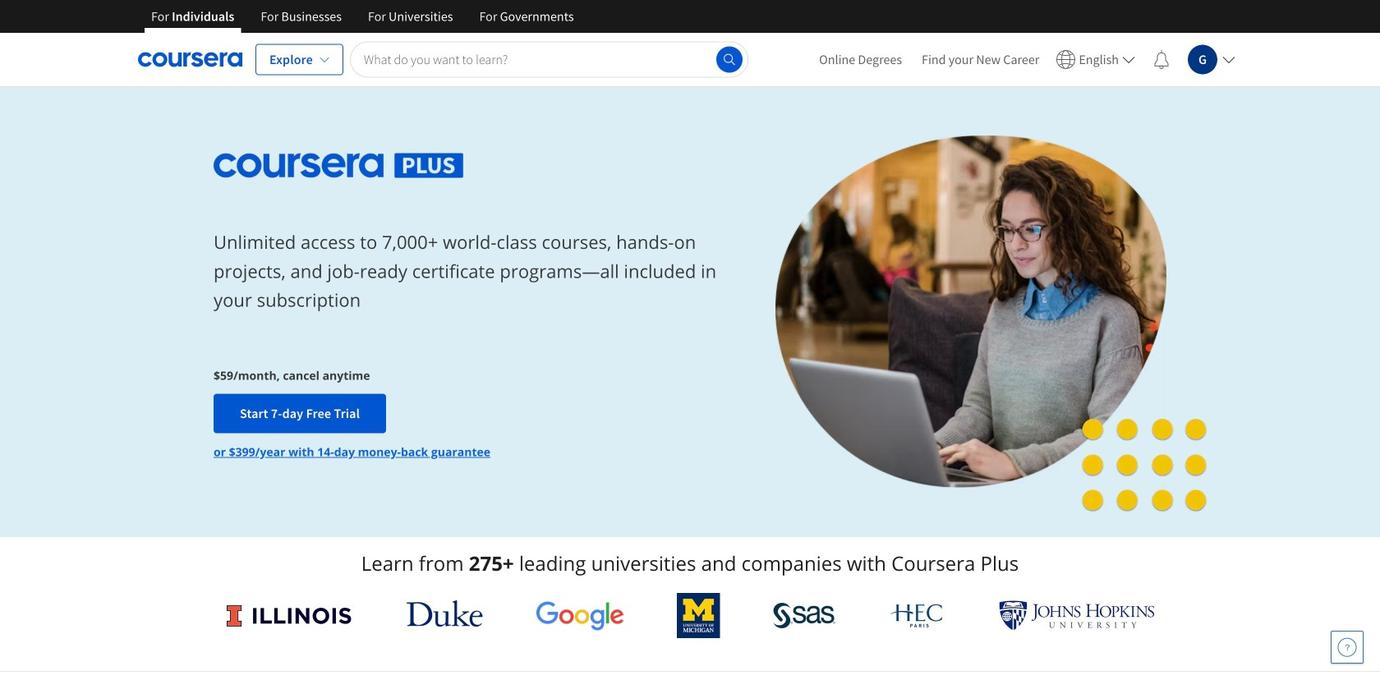 Task type: describe. For each thing, give the bounding box(es) containing it.
sas image
[[773, 603, 836, 629]]

google image
[[536, 601, 625, 631]]

coursera plus image
[[214, 153, 464, 178]]

banner navigation
[[138, 0, 587, 33]]

help center image
[[1338, 638, 1358, 657]]

johns hopkins university image
[[999, 601, 1155, 631]]

duke university image
[[407, 601, 483, 627]]

What do you want to learn? text field
[[350, 42, 749, 78]]



Task type: vqa. For each thing, say whether or not it's contained in the screenshot.
Duke University image
yes



Task type: locate. For each thing, give the bounding box(es) containing it.
university of illinois at urbana-champaign image
[[225, 603, 354, 629]]

university of michigan image
[[677, 593, 720, 639]]

None search field
[[350, 42, 749, 78]]

hec paris image
[[889, 599, 946, 633]]

coursera image
[[138, 46, 242, 73]]



